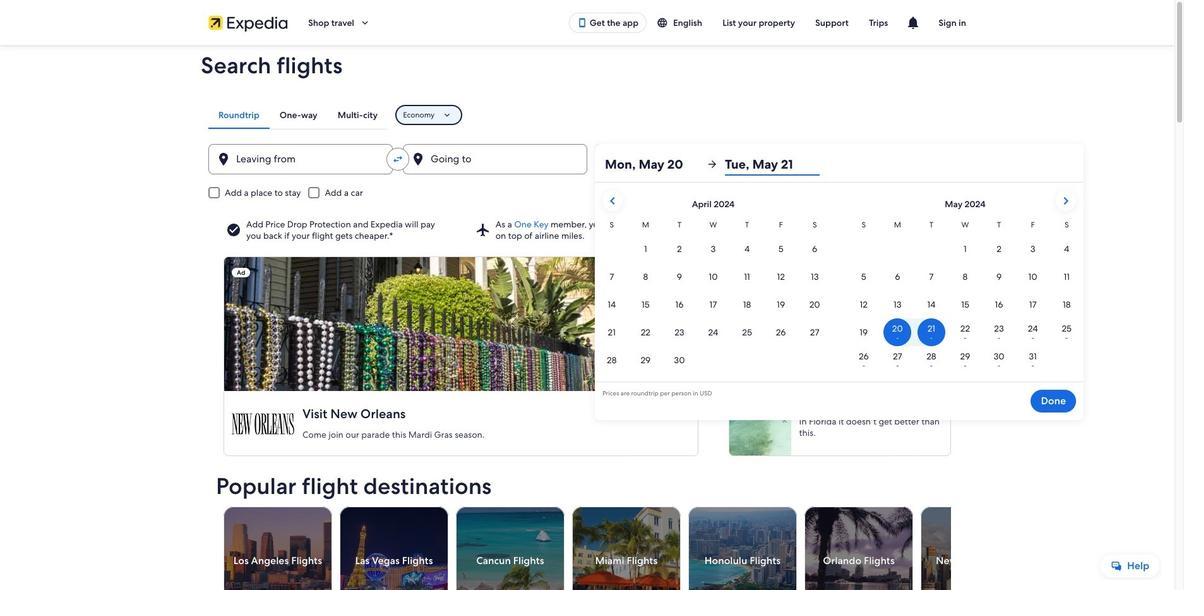 Task type: describe. For each thing, give the bounding box(es) containing it.
miami flights image
[[572, 507, 681, 590]]

shop travel image
[[359, 17, 371, 28]]

las vegas flights image
[[340, 507, 449, 590]]

download the app button image
[[577, 18, 587, 28]]

next month image
[[1059, 193, 1074, 208]]

small image
[[657, 17, 673, 28]]

next image
[[944, 553, 959, 569]]

cancun flights image
[[456, 507, 565, 590]]



Task type: locate. For each thing, give the bounding box(es) containing it.
communication center icon image
[[906, 15, 921, 30]]

previous image
[[216, 553, 231, 569]]

main content
[[0, 45, 1175, 590]]

popular flight destinations region
[[208, 474, 1030, 590]]

honolulu flights image
[[689, 507, 797, 590]]

los angeles flights image
[[224, 507, 332, 590]]

expedia logo image
[[208, 14, 288, 32]]

orlando flights image
[[805, 507, 914, 590]]

previous month image
[[605, 193, 620, 208]]

tab list
[[208, 101, 388, 129]]

new york flights image
[[921, 507, 1030, 590]]

swap origin and destination values image
[[392, 154, 404, 165]]



Task type: vqa. For each thing, say whether or not it's contained in the screenshot.
Next Month image
yes



